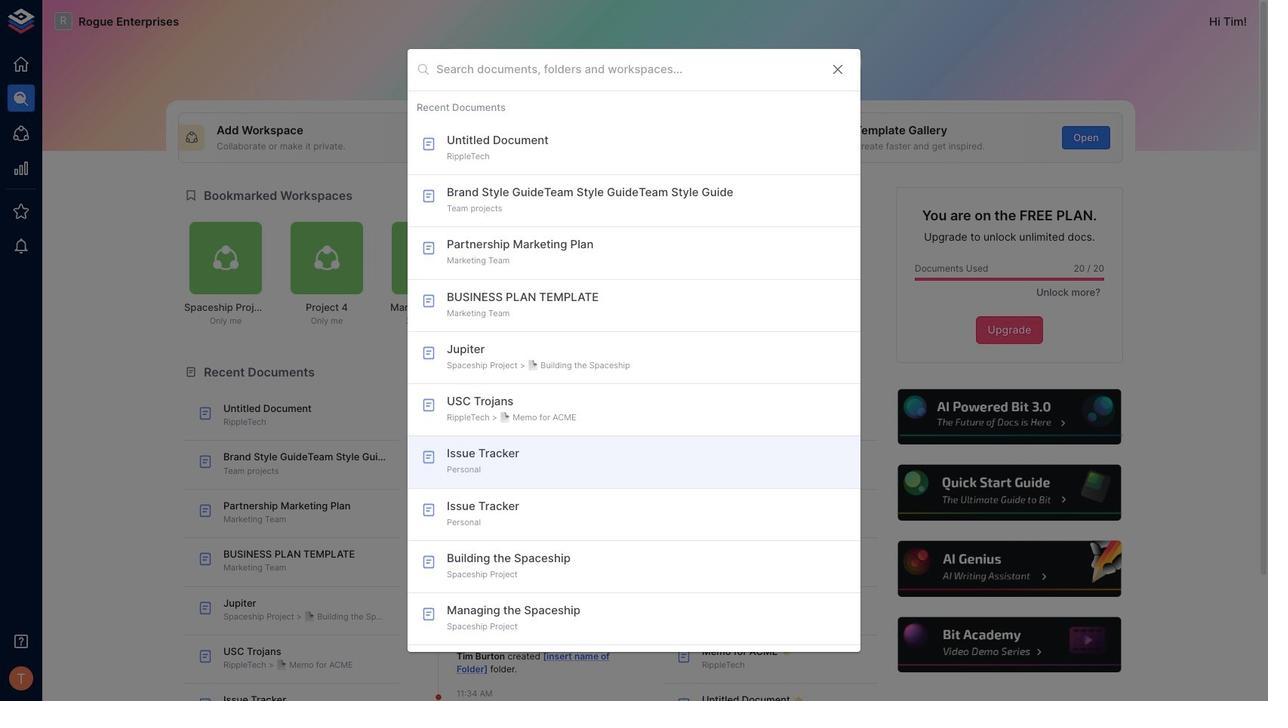 Task type: describe. For each thing, give the bounding box(es) containing it.
1 help image from the top
[[896, 387, 1123, 447]]

Search documents, folders and workspaces... text field
[[436, 58, 818, 81]]



Task type: locate. For each thing, give the bounding box(es) containing it.
dialog
[[408, 49, 860, 652]]

4 help image from the top
[[896, 615, 1123, 675]]

2 help image from the top
[[896, 463, 1123, 523]]

help image
[[896, 387, 1123, 447], [896, 463, 1123, 523], [896, 539, 1123, 599], [896, 615, 1123, 675]]

3 help image from the top
[[896, 539, 1123, 599]]



Task type: vqa. For each thing, say whether or not it's contained in the screenshot.
the bottom Send
no



